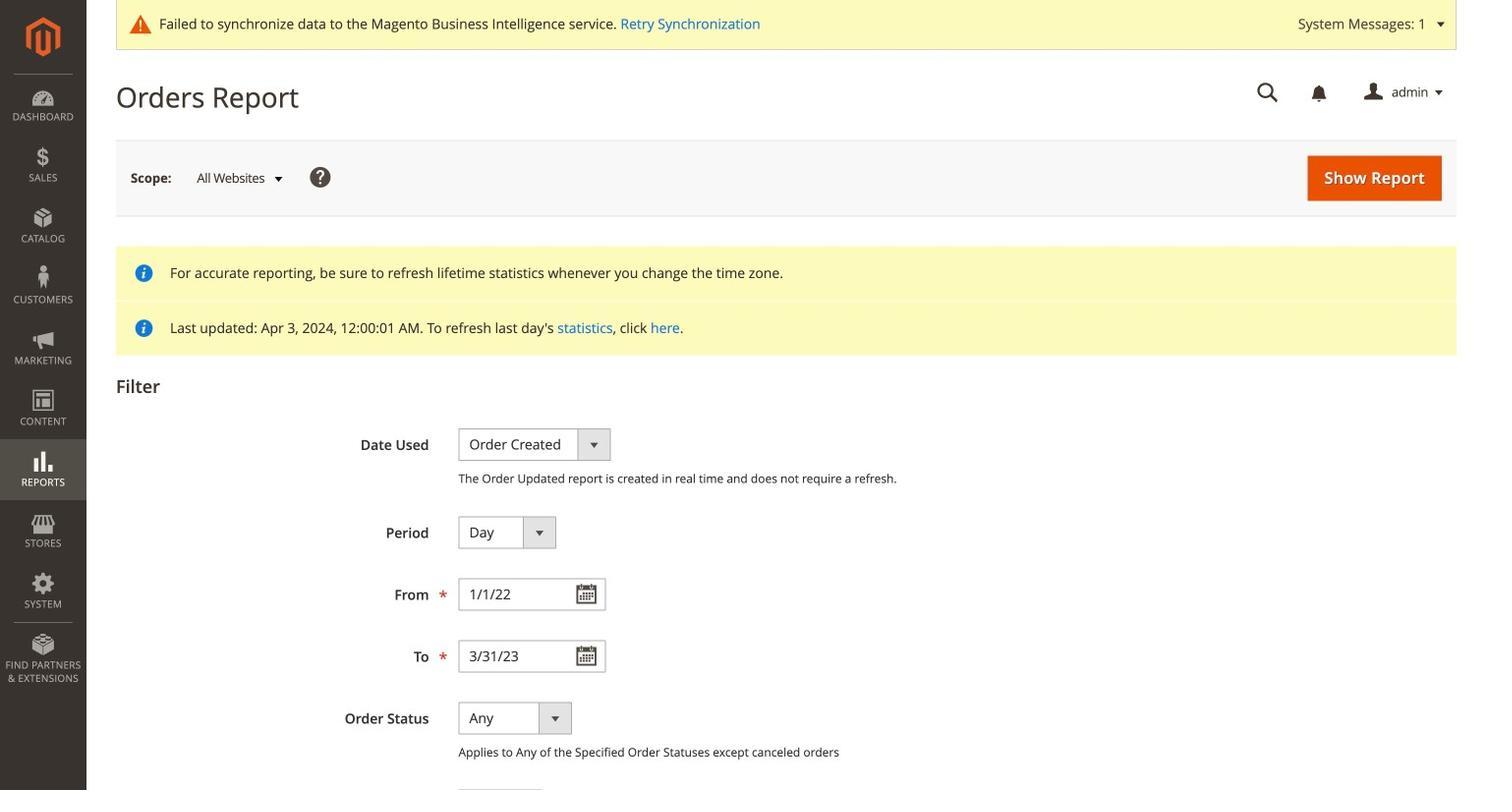 Task type: vqa. For each thing, say whether or not it's contained in the screenshot.
tab list at the bottom of the page
no



Task type: describe. For each thing, give the bounding box(es) containing it.
magento admin panel image
[[26, 17, 60, 57]]



Task type: locate. For each thing, give the bounding box(es) containing it.
menu bar
[[0, 74, 87, 695]]

None text field
[[459, 578, 606, 611], [459, 640, 606, 673], [459, 578, 606, 611], [459, 640, 606, 673]]

None text field
[[1244, 76, 1293, 110]]



